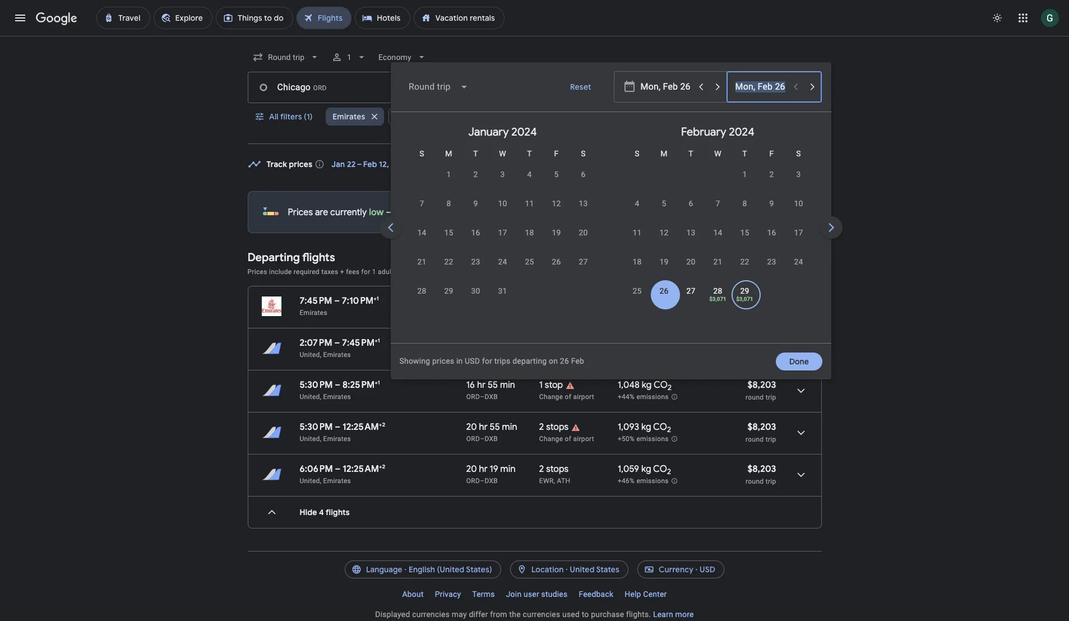 Task type: locate. For each thing, give the bounding box(es) containing it.
sat, jan 20 element
[[579, 227, 588, 238]]

m for february 2024
[[661, 149, 668, 158]]

+50%
[[618, 435, 635, 443]]

17 right the fri, feb 16 element
[[794, 228, 803, 237]]

1 f from the left
[[554, 149, 559, 158]]

dates
[[476, 159, 497, 169]]

27 inside february 2024 'row group'
[[687, 287, 696, 296]]

dxb inside 19 hr 38 min ord – dxb
[[485, 351, 498, 359]]

total duration 20 hr 55 min. element
[[467, 422, 539, 435]]

1 23 from the left
[[471, 257, 480, 266]]

, 3071 us dollars element
[[710, 296, 727, 302], [737, 296, 754, 302]]

swap origin and destination. image
[[419, 81, 433, 94]]

sat, feb 3 element
[[797, 169, 801, 180]]

1 horizontal spatial w
[[715, 149, 722, 158]]

row containing 14
[[409, 222, 597, 254]]

sat, jan 6 element
[[581, 169, 586, 180]]

1 2 button from the left
[[462, 169, 489, 196]]

0 horizontal spatial 8 button
[[436, 198, 462, 225]]

reset
[[570, 82, 591, 92]]

15 button up mon, jan 22 element
[[436, 227, 462, 254]]

6:06 pm – 12:25 am + 2
[[300, 463, 385, 475]]

16 button up tue, jan 23 element
[[462, 227, 489, 254]]

0 horizontal spatial 9
[[474, 199, 478, 208]]

sun, feb 11 element
[[633, 227, 642, 238]]

prices for showing
[[432, 357, 454, 366]]

2 stops flight. element down layover (1 of 1) is a 2 hr 15 min layover in new york. transfer here from laguardia airport to john f. kennedy international airport. element
[[539, 422, 569, 435]]

kg inside 1,093 kg co 2
[[642, 422, 652, 433]]

1 28 from the left
[[418, 287, 427, 296]]

2 horizontal spatial 2024
[[729, 125, 755, 139]]

1 17 button from the left
[[489, 227, 516, 254]]

row containing 11
[[624, 222, 812, 254]]

55 inside the 16 hr 55 min ord – dxb
[[488, 380, 498, 391]]

29 for 29
[[444, 287, 454, 296]]

11 inside january 2024 row group
[[525, 199, 534, 208]]

10 for sat, feb 10 element
[[794, 199, 803, 208]]

1 vertical spatial $8,203 round trip
[[746, 422, 777, 444]]

1 14 from the left
[[418, 228, 427, 237]]

7:45 pm down prices include required taxes + fees for 1 adult.
[[300, 296, 332, 307]]

sun, jan 28 element
[[418, 285, 427, 297]]

14 inside january 2024 row group
[[418, 228, 427, 237]]

1 vertical spatial 5:30 pm
[[300, 422, 333, 433]]

2024 inside row group
[[512, 125, 537, 139]]

emissions for kg co
[[637, 309, 669, 317]]

0 horizontal spatial 12 button
[[543, 198, 570, 225]]

change
[[539, 393, 563, 401], [539, 435, 563, 443]]

round down $8,203 text box
[[746, 394, 764, 402]]

0 horizontal spatial 17
[[498, 228, 507, 237]]

price for price graph
[[768, 158, 787, 168]]

price inside popup button
[[495, 112, 514, 122]]

4 inside departing flights 'main content'
[[319, 508, 324, 518]]

2 3 button from the left
[[786, 169, 812, 196]]

2 stops ewr , ath
[[539, 464, 571, 485]]

3 united, emirates from the top
[[300, 435, 351, 443]]

11 button up thu, jan 18 element
[[516, 198, 543, 225]]

2 7 from the left
[[716, 199, 720, 208]]

2 round from the top
[[746, 352, 764, 360]]

thu, feb 8 element
[[743, 198, 747, 209]]

emirates for 16 hr 55 min
[[323, 393, 351, 401]]

0 vertical spatial 5
[[554, 170, 559, 179]]

change inside layover (1 of 1) is a 2 hr 15 min layover in new york. transfer here from laguardia airport to john f. kennedy international airport. element
[[539, 393, 563, 401]]

1 $8,203 round trip from the top
[[746, 380, 777, 402]]

None search field
[[248, 44, 1041, 380]]

from
[[490, 610, 507, 619]]

0 horizontal spatial 17 button
[[489, 227, 516, 254]]

4 united, emirates from the top
[[300, 477, 351, 485]]

s
[[420, 149, 424, 158], [581, 149, 586, 158], [635, 149, 640, 158], [797, 149, 801, 158]]

2 12:25 am from the top
[[343, 464, 379, 475]]

17 right tue, jan 16 element
[[498, 228, 507, 237]]

co right '4,945'
[[655, 338, 669, 349]]

13 hr 25 min
[[467, 296, 515, 307]]

more
[[676, 610, 694, 619]]

1 horizontal spatial prices
[[288, 207, 313, 218]]

f inside january 2024 row group
[[554, 149, 559, 158]]

1 stop flight. element
[[539, 338, 563, 351], [539, 380, 563, 393]]

4 trip from the top
[[766, 436, 777, 444]]

2 23 from the left
[[768, 257, 777, 266]]

0 horizontal spatial 26 button
[[543, 256, 570, 283]]

0 vertical spatial 12
[[552, 199, 561, 208]]

5:30 pm inside 5:30 pm – 8:25 pm + 1
[[300, 380, 333, 391]]

$213
[[396, 207, 414, 218]]

2 7 button from the left
[[705, 198, 732, 225]]

$8,203 down $4,400 round trip
[[748, 380, 777, 391]]

ord
[[467, 351, 480, 359], [467, 393, 480, 401], [467, 435, 480, 443], [467, 477, 480, 485]]

flight details. leaves o'hare international airport at 5:30 pm on monday, january 22 and arrives at dubai international airport at 8:25 pm on tuesday, january 23. image
[[788, 377, 815, 404]]

18 for thu, jan 18 element
[[525, 228, 534, 237]]

28 for 28 $3,071
[[714, 287, 723, 296]]

min inside 20 hr 19 min ord – dxb
[[501, 464, 516, 475]]

tue, jan 2 element
[[474, 169, 478, 180]]

1 horizontal spatial f
[[770, 149, 774, 158]]

about link
[[397, 586, 429, 603]]

5 right thu, jan 4 element
[[554, 170, 559, 179]]

1 1 button from the left
[[436, 169, 462, 196]]

price up january 2024 in the top of the page
[[495, 112, 514, 122]]

7:10 pm
[[342, 296, 374, 307]]

+ for 16 hr 55 min
[[375, 379, 378, 386]]

next image
[[818, 214, 845, 241]]

23 button right thu, feb 22 element
[[759, 256, 786, 283]]

0 horizontal spatial 9 button
[[462, 198, 489, 225]]

trip down $8,203 text field
[[766, 478, 777, 486]]

15 inside february 2024 'row group'
[[741, 228, 750, 237]]

1 vertical spatial change of airport
[[539, 435, 594, 443]]

7
[[420, 199, 424, 208], [716, 199, 720, 208]]

2024 inside 'row group'
[[729, 125, 755, 139]]

hr for 16 hr 55 min ord – dxb
[[477, 380, 486, 391]]

sun, jan 21 element
[[418, 256, 427, 268]]

2 button
[[462, 169, 489, 196], [759, 169, 786, 196]]

26 right sun, feb 25 element
[[660, 287, 669, 296]]

0 vertical spatial $8,203 round trip
[[746, 380, 777, 402]]

9 button up tue, jan 16 element
[[462, 198, 489, 225]]

25 button
[[516, 256, 543, 283], [624, 285, 651, 312]]

1 7 button from the left
[[409, 198, 436, 225]]

2:07 pm – 7:45 pm + 1
[[300, 337, 380, 349]]

2 change from the top
[[539, 435, 563, 443]]

1 vertical spatial 55
[[490, 422, 500, 433]]

4 ord from the top
[[467, 477, 480, 485]]

1 2 stops flight. element from the top
[[539, 422, 569, 435]]

fri, jan 5 element
[[554, 169, 559, 180]]

17 button
[[489, 227, 516, 254], [786, 227, 812, 254]]

2 22 button from the left
[[732, 256, 759, 283]]

stops
[[396, 112, 417, 122]]

graph
[[789, 158, 811, 168]]

1 horizontal spatial 23
[[768, 257, 777, 266]]

2 vertical spatial 4
[[319, 508, 324, 518]]

0 horizontal spatial 6 button
[[570, 169, 597, 196]]

sat, feb 10 element
[[794, 198, 803, 209]]

7 inside february 2024 'row group'
[[716, 199, 720, 208]]

1 vertical spatial change
[[539, 435, 563, 443]]

grid
[[395, 117, 1041, 350]]

kg up +30% emissions
[[635, 296, 645, 307]]

– left trips
[[480, 351, 485, 359]]

0 horizontal spatial 27 button
[[570, 256, 597, 283]]

thu, jan 4 element
[[527, 169, 532, 180]]

18 button up sun, feb 25 element
[[624, 256, 651, 283]]

0 vertical spatial change of airport
[[539, 393, 594, 401]]

stop inside "1 stop 2 hr 3 min iah"
[[545, 338, 563, 349]]

24 for the sat, feb 24 element
[[794, 257, 803, 266]]

1,048 kg co 2
[[618, 380, 672, 393]]

1 horizontal spatial 1 button
[[732, 169, 759, 196]]

states)
[[466, 565, 492, 575]]

24 left thu, jan 25 element
[[498, 257, 507, 266]]

w inside february 2024 'row group'
[[715, 149, 722, 158]]

fri, feb 23 element
[[768, 256, 777, 268]]

1 vertical spatial $8,203
[[748, 422, 777, 433]]

change for stop
[[539, 393, 563, 401]]

trip down 8203 us dollars text field
[[766, 436, 777, 444]]

1 7 from the left
[[420, 199, 424, 208]]

0 horizontal spatial price
[[495, 112, 514, 122]]

20 inside 'row group'
[[687, 257, 696, 266]]

change down 2 stops
[[539, 435, 563, 443]]

flights right hide in the left bottom of the page
[[326, 508, 350, 518]]

Arrival time: 7:45 PM on  Tuesday, January 23. text field
[[342, 337, 380, 349]]

14 button up wed, feb 21 element
[[705, 227, 732, 254]]

1 vertical spatial 6
[[689, 199, 694, 208]]

2 dxb from the top
[[485, 393, 498, 401]]

5:30 pm for 12:25 am
[[300, 422, 333, 433]]

times
[[545, 112, 567, 122]]

– inside 7:45 pm – 7:10 pm + 1
[[334, 296, 340, 307]]

20 hr 55 min ord – dxb
[[467, 422, 517, 443]]

united, emirates for 20 hr 19 min
[[300, 477, 351, 485]]

4 round from the top
[[746, 436, 764, 444]]

1 1 stop flight. element from the top
[[539, 338, 563, 351]]

4 right hide in the left bottom of the page
[[319, 508, 324, 518]]

1 horizontal spatial 27
[[687, 287, 696, 296]]

united, for 20 hr 55 min
[[300, 435, 322, 443]]

learn more about tracked prices image
[[315, 159, 325, 169]]

1 vertical spatial airport
[[573, 435, 594, 443]]

0 horizontal spatial w
[[499, 149, 506, 158]]

2 2 button from the left
[[759, 169, 786, 196]]

11 inside february 2024 'row group'
[[633, 228, 642, 237]]

29 inside button
[[444, 287, 454, 296]]

2 17 button from the left
[[786, 227, 812, 254]]

f up fri, jan 5 element
[[554, 149, 559, 158]]

layover (1 of 2) is a 3 hr layover in newark. transfer here from laguardia airport to newark liberty international airport. layover (2 of 2) is a 2 hr layover at athens international airport "eleftherios venizelos" in athens. element
[[539, 435, 612, 444]]

1 horizontal spatial 8 button
[[732, 198, 759, 225]]

prices inside find the best price region
[[289, 159, 313, 169]]

5 right sun, feb 4 'element'
[[662, 199, 667, 208]]

t up thu, jan 4 element
[[527, 149, 532, 158]]

0 vertical spatial stop
[[545, 338, 563, 349]]

0 vertical spatial 2 stops flight. element
[[539, 422, 569, 435]]

s down stops "popup button"
[[420, 149, 424, 158]]

united, emirates down 'departure time: 6:06 pm.' text box at the bottom
[[300, 477, 351, 485]]

total duration 16 hr 55 min. element
[[467, 380, 539, 393]]

23 inside january 2024 row group
[[471, 257, 480, 266]]

of for 1 stop
[[565, 393, 572, 401]]

min right 30 button
[[500, 296, 515, 307]]

12 right thu, jan 11 element
[[552, 199, 561, 208]]

ord for 19 hr 38 min
[[467, 351, 480, 359]]

round for 1,048
[[746, 394, 764, 402]]

1 21 button from the left
[[409, 256, 436, 283]]

18 button up thu, jan 25 element
[[516, 227, 543, 254]]

26 inside february 2024 'row group'
[[660, 287, 669, 296]]

prices for track
[[289, 159, 313, 169]]

+ inside 6:06 pm – 12:25 am + 2
[[379, 463, 382, 471]]

None field
[[248, 47, 325, 67], [374, 47, 432, 67], [400, 73, 477, 100], [248, 47, 325, 67], [374, 47, 432, 67], [400, 73, 477, 100]]

0 horizontal spatial 3 button
[[489, 169, 516, 196]]

8203 US dollars text field
[[748, 464, 777, 475]]

1 horizontal spatial 20 button
[[678, 256, 705, 283]]

hr for 13 hr 25 min
[[477, 296, 486, 307]]

co inside 1,093 kg co 2
[[653, 422, 667, 433]]

1 vertical spatial departure time: 5:30 pm. text field
[[300, 422, 333, 433]]

round for 1,059
[[746, 478, 764, 486]]

2 $3,071 from the left
[[737, 296, 754, 302]]

– inside 2:07 pm – 7:45 pm + 1
[[335, 338, 340, 349]]

f for january 2024
[[554, 149, 559, 158]]

6 right fri, jan 5 element
[[581, 170, 586, 179]]

jan 22 – feb 12, 2024
[[332, 159, 410, 169]]

1 button up thu, feb 8 element
[[732, 169, 759, 196]]

min for 16 hr 55 min ord – dxb
[[500, 380, 515, 391]]

22 up optional charges and bag fees
[[444, 257, 454, 266]]

0 horizontal spatial 21 button
[[409, 256, 436, 283]]

55 down the 16 hr 55 min ord – dxb
[[490, 422, 500, 433]]

15 down than
[[444, 228, 454, 237]]

4 s from the left
[[797, 149, 801, 158]]

3 ord from the top
[[467, 435, 480, 443]]

price inside button
[[768, 158, 787, 168]]

1 vertical spatial 19 button
[[651, 256, 678, 283]]

24 inside 'row group'
[[794, 257, 803, 266]]

2 w from the left
[[715, 149, 722, 158]]

3 trip from the top
[[766, 394, 777, 402]]

mon, feb 12 element
[[660, 227, 669, 238]]

1 vertical spatial for
[[361, 268, 370, 276]]

prices left learn more about tracked prices icon
[[289, 159, 313, 169]]

sat, jan 27 element
[[579, 256, 588, 268]]

leaves o'hare international airport at 6:06 pm on monday, january 22 and arrives at dubai international airport at 12:25 am on wednesday, january 24. element
[[300, 463, 385, 475]]

ord inside 20 hr 19 min ord – dxb
[[467, 477, 480, 485]]

2 arrival time: 12:25 am on  wednesday, january 24. text field from the top
[[343, 463, 385, 475]]

m
[[445, 149, 452, 158], [661, 149, 668, 158]]

1 29 from the left
[[444, 287, 454, 296]]

of down 2 stops
[[565, 435, 572, 443]]

wed, jan 31 element
[[498, 285, 507, 297]]

w
[[499, 149, 506, 158], [715, 149, 722, 158]]

mon, jan 1 element
[[447, 169, 451, 180]]

1 vertical spatial 5 button
[[651, 198, 678, 225]]

ord down the total duration 20 hr 55 min. element
[[467, 435, 480, 443]]

26
[[552, 257, 561, 266], [660, 287, 669, 296], [560, 357, 569, 366]]

2 17 from the left
[[794, 228, 803, 237]]

2 stops flight. element
[[539, 422, 569, 435], [539, 464, 569, 477]]

connecting
[[664, 112, 708, 122]]

stops up layover (1 of 2) is a 3 hr layover in newark. transfer here from laguardia airport to newark liberty international airport. layover (2 of 2) is a 2 hr layover at athens international airport "eleftherios venizelos" in athens. element
[[546, 422, 569, 433]]

– down total duration 20 hr 19 min. element
[[480, 477, 485, 485]]

1 8 from the left
[[447, 199, 451, 208]]

2 m from the left
[[661, 149, 668, 158]]

row group
[[826, 117, 1041, 339]]

2 10 from the left
[[794, 199, 803, 208]]

0 horizontal spatial 10 button
[[489, 198, 516, 225]]

flights
[[302, 251, 335, 265], [326, 508, 350, 518]]

leaves o'hare international airport at 5:30 pm on monday, january 22 and arrives at dubai international airport at 8:25 pm on tuesday, january 23. element
[[300, 379, 380, 391]]

grid containing january 2024
[[395, 117, 1041, 350]]

1 stop
[[539, 380, 563, 391]]

9 inside february 2024 'row group'
[[770, 199, 774, 208]]

13 for tue, feb 13 element at the top right of page
[[687, 228, 696, 237]]

min inside the 16 hr 55 min ord – dxb
[[500, 380, 515, 391]]

1 stop 2 hr 3 min iah
[[539, 338, 584, 359]]

22 for mon, jan 22 element
[[444, 257, 454, 266]]

1 23 button from the left
[[462, 256, 489, 283]]

12
[[552, 199, 561, 208], [660, 228, 669, 237]]

11 left the mon, feb 12 element
[[633, 228, 642, 237]]

thu, jan 18 element
[[525, 227, 534, 238]]

16 inside january 2024 row group
[[471, 228, 480, 237]]

learn
[[653, 610, 674, 619]]

1 vertical spatial 12
[[660, 228, 669, 237]]

0 horizontal spatial 6
[[581, 170, 586, 179]]

17 button up the sat, feb 24 element
[[786, 227, 812, 254]]

sun, feb 4 element
[[635, 198, 640, 209]]

t up any dates
[[473, 149, 478, 158]]

27 for the sat, jan 27 element on the top right of the page
[[579, 257, 588, 266]]

2 8 button from the left
[[732, 198, 759, 225]]

17
[[498, 228, 507, 237], [794, 228, 803, 237]]

united, emirates for 16 hr 55 min
[[300, 393, 351, 401]]

1
[[347, 53, 352, 62], [447, 170, 451, 179], [743, 170, 747, 179], [372, 268, 376, 276], [377, 295, 379, 302], [378, 337, 380, 344], [539, 338, 543, 349], [378, 379, 380, 386], [539, 380, 543, 391]]

1 vertical spatial 11
[[633, 228, 642, 237]]

bags
[[447, 112, 465, 122]]

3 emissions from the top
[[637, 435, 669, 443]]

low
[[369, 207, 384, 218]]

february 2024 row group
[[611, 117, 826, 339]]

hr for 20 hr 55 min ord – dxb
[[479, 422, 488, 433]]

25 button left mon, feb 26, departure date. element
[[624, 285, 651, 312]]

min for 20 hr 19 min ord – dxb
[[501, 464, 516, 475]]

fees right taxes
[[346, 268, 360, 276]]

8203 US dollars text field
[[748, 380, 777, 391]]

2 vertical spatial for
[[482, 357, 492, 366]]

1 horizontal spatial price
[[768, 158, 787, 168]]

united, down 2:07 pm
[[300, 351, 322, 359]]

1 w from the left
[[499, 149, 506, 158]]

1 emissions from the top
[[637, 309, 669, 317]]

17 inside january 2024 row group
[[498, 228, 507, 237]]

stops for 2 stops ewr , ath
[[546, 464, 569, 475]]

+ inside 2:07 pm – 7:45 pm + 1
[[375, 337, 378, 344]]

15 for mon, jan 15 element
[[444, 228, 454, 237]]

Arrival time: 12:25 AM on  Wednesday, January 24. text field
[[343, 421, 385, 433], [343, 463, 385, 475]]

sun, jan 14 element
[[418, 227, 427, 238]]

2 button up 'tue, jan 9' element
[[462, 169, 489, 196]]

optional
[[398, 268, 424, 276]]

studies
[[542, 590, 568, 599]]

+50% emissions
[[618, 435, 669, 443]]

Arrival time: 8:25 PM on  Tuesday, January 23. text field
[[343, 379, 380, 391]]

date
[[690, 158, 708, 168]]

1 currencies from the left
[[412, 610, 450, 619]]

12:25 am inside 6:06 pm – 12:25 am + 2
[[343, 464, 379, 475]]

0 vertical spatial $8,203
[[748, 380, 777, 391]]

m up mon, jan 1 element
[[445, 149, 452, 158]]

Departure time: 2:07 PM. text field
[[300, 338, 332, 349]]

1 horizontal spatial 10 button
[[786, 198, 812, 225]]

emissions for 1,059
[[637, 477, 669, 485]]

$8,203 left flight details. leaves o'hare international airport at 5:30 pm on monday, january 22 and arrives at dubai international airport at 12:25 am on wednesday, january 24. image
[[748, 422, 777, 433]]

21 inside january 2024 row group
[[418, 257, 427, 266]]

flight details. leaves o'hare international airport at 5:30 pm on monday, january 22 and arrives at dubai international airport at 12:25 am on wednesday, january 24. image
[[788, 420, 815, 446]]

1 vertical spatial 5
[[662, 199, 667, 208]]

0 vertical spatial 27 button
[[570, 256, 597, 283]]

26 up passenger assistance button
[[552, 257, 561, 266]]

0 horizontal spatial 4 button
[[516, 169, 543, 196]]

2 united, emirates from the top
[[300, 393, 351, 401]]

20 inside 20 hr 55 min ord – dxb
[[467, 422, 477, 433]]

8 inside february 2024 'row group'
[[743, 199, 747, 208]]

arrival time: 12:25 am on  wednesday, january 24. text field down 8:25 pm
[[343, 421, 385, 433]]

2 of from the top
[[565, 435, 572, 443]]

7 left thu, feb 8 element
[[716, 199, 720, 208]]

1 vertical spatial price
[[768, 158, 787, 168]]

co inside '4,945 kg co 2'
[[655, 338, 669, 349]]

2 22 from the left
[[741, 257, 750, 266]]

29 inside 29 $3,071
[[741, 287, 750, 296]]

1 horizontal spatial 3
[[553, 351, 557, 359]]

prices
[[288, 207, 313, 218], [248, 268, 267, 276]]

thu, feb 22 element
[[741, 256, 750, 268]]

8 button inside february 2024 'row group'
[[732, 198, 759, 225]]

2 united, from the top
[[300, 393, 322, 401]]

13 right 29 button
[[467, 296, 475, 307]]

kg up +50% emissions
[[642, 422, 652, 433]]

tue, feb 13 element
[[687, 227, 696, 238]]

55
[[488, 380, 498, 391], [490, 422, 500, 433]]

0 horizontal spatial 13 button
[[570, 198, 597, 225]]

0 vertical spatial airport
[[573, 393, 594, 401]]

dxb down total duration 16 hr 55 min. element
[[485, 393, 498, 401]]

2 29 from the left
[[741, 287, 750, 296]]

25 for sun, feb 25 element
[[633, 287, 642, 296]]

21 up optional
[[418, 257, 427, 266]]

1 horizontal spatial 9 button
[[759, 198, 786, 225]]

18 inside february 2024 'row group'
[[633, 257, 642, 266]]

2 1 button from the left
[[732, 169, 759, 196]]

1 $3,071 from the left
[[710, 296, 727, 302]]

min down the 16 hr 55 min ord – dxb
[[502, 422, 517, 433]]

6 button up 'sat, jan 13' element at the top right of page
[[570, 169, 597, 196]]

3 button for january 2024
[[489, 169, 516, 196]]

1 horizontal spatial 3 button
[[786, 169, 812, 196]]

kg for 4,945
[[643, 338, 653, 349]]

united, emirates for 19 hr 38 min
[[300, 351, 351, 359]]

12 button up "mon, feb 19" element
[[651, 227, 678, 254]]

of
[[565, 393, 572, 401], [565, 435, 572, 443]]

arrival time: 12:25 am on  wednesday, january 24. text field for 5:30 pm
[[343, 421, 385, 433]]

2 inside row group
[[474, 170, 478, 179]]

12 button
[[543, 198, 570, 225], [651, 227, 678, 254]]

tue, feb 20 element
[[687, 256, 696, 268]]

sun, feb 25 element
[[633, 285, 642, 297]]

change inside layover (1 of 2) is a 3 hr layover in newark. transfer here from laguardia airport to newark liberty international airport. layover (2 of 2) is a 2 hr layover at athens international airport "eleftherios venizelos" in athens. element
[[539, 435, 563, 443]]

, 3071 us dollars element for 29
[[737, 296, 754, 302]]

5 round from the top
[[746, 478, 764, 486]]

airport for stops
[[573, 435, 594, 443]]

27
[[579, 257, 588, 266], [687, 287, 696, 296]]

9 right than
[[474, 199, 478, 208]]

– inside the 16 hr 55 min ord – dxb
[[480, 393, 485, 401]]

0 horizontal spatial 2024
[[391, 159, 410, 169]]

privacy link
[[429, 586, 467, 603]]

wed, feb 14 element
[[714, 227, 723, 238]]

co for 1,093
[[653, 422, 667, 433]]

co inside 1,059 kg co 2
[[653, 464, 667, 475]]

1 17 from the left
[[498, 228, 507, 237]]

purchase
[[591, 610, 624, 619]]

5 button up the fri, jan 12 element
[[543, 169, 570, 196]]

1 dxb from the top
[[485, 351, 498, 359]]

2 24 from the left
[[794, 257, 803, 266]]

Departure time: 5:30 PM. text field
[[300, 380, 333, 391], [300, 422, 333, 433]]

5:30 pm for 8:25 pm
[[300, 380, 333, 391]]

emissions down 1,093 kg co 2
[[637, 435, 669, 443]]

7:45 pm inside 2:07 pm – 7:45 pm + 1
[[342, 338, 375, 349]]

1 3 button from the left
[[489, 169, 516, 196]]

19 button up mon, feb 26, departure date. element
[[651, 256, 678, 283]]

1 of from the top
[[565, 393, 572, 401]]

8 button up thu, feb 15 element on the right
[[732, 198, 759, 225]]

total duration 20 hr 19 min. element
[[467, 464, 539, 477]]

22 button up mon, jan 29 element
[[436, 256, 462, 283]]

round down $1,022
[[746, 310, 764, 317]]

kg up the '+44% emissions'
[[642, 380, 652, 391]]

bags button
[[440, 108, 484, 126]]

terms link
[[467, 586, 501, 603]]

1,059 kg co 2
[[618, 464, 671, 477]]

+ for 20 hr 19 min
[[379, 463, 382, 471]]

1 button
[[436, 169, 462, 196], [732, 169, 759, 196]]

28 inside 28 $3,071
[[714, 287, 723, 296]]

1 vertical spatial stop
[[545, 380, 563, 391]]

feedback link
[[573, 586, 619, 603]]

dxb
[[485, 351, 498, 359], [485, 393, 498, 401], [485, 435, 498, 443], [485, 477, 498, 485]]

tue, jan 23 element
[[471, 256, 480, 268]]

0 vertical spatial 1 stop flight. element
[[539, 338, 563, 351]]

wed, feb 21 element
[[714, 256, 723, 268]]

ewr
[[539, 477, 554, 485]]

tue, feb 27 element
[[687, 285, 696, 297]]

2 vertical spatial $8,203
[[748, 464, 777, 475]]

emissions for 1,093
[[637, 435, 669, 443]]

5 for fri, jan 5 element
[[554, 170, 559, 179]]

united, emirates down 2:07 pm text box
[[300, 351, 351, 359]]

january 2024 row group
[[395, 117, 611, 339]]

mon, jan 22 element
[[444, 256, 454, 268]]

1 horizontal spatial prices
[[432, 357, 454, 366]]

9 button up the fri, feb 16 element
[[759, 198, 786, 225]]

sat, jan 13 element
[[579, 198, 588, 209]]

1 horizontal spatial 29
[[741, 287, 750, 296]]

18 for sun, feb 18 element
[[633, 257, 642, 266]]

9 inside january 2024 row group
[[474, 199, 478, 208]]

1 vertical spatial 4 button
[[624, 198, 651, 225]]

0 horizontal spatial 14 button
[[409, 227, 436, 254]]

emirates
[[333, 112, 365, 122], [300, 309, 328, 317], [323, 351, 351, 359], [323, 393, 351, 401], [323, 435, 351, 443], [323, 477, 351, 485]]

2 1 stop flight. element from the top
[[539, 380, 563, 393]]

27 button
[[570, 256, 597, 283], [678, 285, 705, 312]]

7 button up sun, jan 14 element
[[409, 198, 436, 225]]

trip for 1,059
[[766, 478, 777, 486]]

1 vertical spatial 6 button
[[678, 198, 705, 225]]

– down the total duration 20 hr 55 min. element
[[480, 435, 485, 443]]

1 horizontal spatial 6
[[689, 199, 694, 208]]

1 horizontal spatial 4
[[527, 170, 532, 179]]

kg for 1,059
[[642, 464, 652, 475]]

16 inside february 2024 'row group'
[[768, 228, 777, 237]]

2 f from the left
[[770, 149, 774, 158]]

2 15 from the left
[[741, 228, 750, 237]]

1 horizontal spatial , 3071 us dollars element
[[737, 296, 754, 302]]

1 horizontal spatial currencies
[[523, 610, 561, 619]]

airport inside layover (1 of 1) is a 2 hr 15 min layover in new york. transfer here from laguardia airport to john f. kennedy international airport. element
[[573, 393, 594, 401]]

7 right $213
[[420, 199, 424, 208]]

co inside 1,048 kg co 2
[[654, 380, 668, 391]]

sat, feb 24 element
[[794, 256, 803, 268]]

ord down total duration 16 hr 55 min. element
[[467, 393, 480, 401]]

11 for sun, feb 11 element
[[633, 228, 642, 237]]

0 horizontal spatial 7 button
[[409, 198, 436, 225]]

w for january
[[499, 149, 506, 158]]

0 vertical spatial prices
[[289, 159, 313, 169]]

4 left mon, feb 5 element
[[635, 199, 640, 208]]

2 15 button from the left
[[732, 227, 759, 254]]

previous image
[[377, 214, 404, 241]]

4 emissions from the top
[[637, 477, 669, 485]]

thu, jan 25 element
[[525, 256, 534, 268]]

0 horizontal spatial 21
[[418, 257, 427, 266]]

layover (1 of 1) is a 2 hr 3 min layover at george bush intercontinental airport in houston. element
[[539, 351, 612, 360]]

6 inside february 2024 'row group'
[[689, 199, 694, 208]]

27 for the tue, feb 27 element
[[687, 287, 696, 296]]

min for 13 hr 25 min
[[500, 296, 515, 307]]

2 , 3071 us dollars element from the left
[[737, 296, 754, 302]]

3 for january 2024
[[501, 170, 505, 179]]

tue, jan 30 element
[[471, 285, 480, 297]]

24 button up "31"
[[489, 256, 516, 283]]

1 15 button from the left
[[436, 227, 462, 254]]

20 right fri, jan 19 element
[[579, 228, 588, 237]]

airport inside layover (1 of 2) is a 3 hr layover in newark. transfer here from laguardia airport to newark liberty international airport. layover (2 of 2) is a 2 hr layover at athens international airport "eleftherios venizelos" in athens. element
[[573, 435, 594, 443]]

5 button up the mon, feb 12 element
[[651, 198, 678, 225]]

13 inside january 2024 row group
[[579, 199, 588, 208]]

wed, feb 28 element
[[714, 285, 723, 297]]

13 button up sat, jan 20 element
[[570, 198, 597, 225]]

0 horizontal spatial 22
[[444, 257, 454, 266]]

2 5:30 pm from the top
[[300, 422, 333, 433]]

3 united, from the top
[[300, 435, 322, 443]]

0 vertical spatial 12:25 am
[[343, 422, 379, 433]]

4 dxb from the top
[[485, 477, 498, 485]]

0 vertical spatial prices
[[288, 207, 313, 218]]

ord inside 20 hr 55 min ord – dxb
[[467, 435, 480, 443]]

0 vertical spatial 12 button
[[543, 198, 570, 225]]

f inside 'row group'
[[770, 149, 774, 158]]

+ for 19 hr 38 min
[[375, 337, 378, 344]]

1 horizontal spatial 11
[[633, 228, 642, 237]]

t
[[473, 149, 478, 158], [527, 149, 532, 158], [689, 149, 694, 158], [743, 149, 748, 158]]

4 button inside row group
[[516, 169, 543, 196]]

1 button
[[327, 44, 372, 71]]

24 button right 'fri, feb 23' element
[[786, 256, 812, 283]]

24 right 'fri, feb 23' element
[[794, 257, 803, 266]]

1 united, emirates from the top
[[300, 351, 351, 359]]

12 inside january 2024 row group
[[552, 199, 561, 208]]

emissions down 1,059 kg co 2
[[637, 477, 669, 485]]

1 , 3071 us dollars element from the left
[[710, 296, 727, 302]]

Return text field
[[736, 72, 787, 102], [735, 72, 787, 103]]

3 dxb from the top
[[485, 435, 498, 443]]

1 horizontal spatial 13 button
[[678, 227, 705, 254]]

+ inside 5:30 pm – 12:25 am + 2
[[379, 421, 382, 429]]

2 28 from the left
[[714, 287, 723, 296]]

trip for 4,945
[[766, 352, 777, 360]]

0 vertical spatial 6 button
[[570, 169, 597, 196]]

trip down 4400 us dollars text box
[[766, 352, 777, 360]]

15 inside january 2024 row group
[[444, 228, 454, 237]]

2024 down the airports
[[729, 125, 755, 139]]

12:25 am inside 5:30 pm – 12:25 am + 2
[[343, 422, 379, 433]]

airport left +50%
[[573, 435, 594, 443]]

bag fees button
[[466, 268, 493, 276]]

1 inside 5:30 pm – 8:25 pm + 1
[[378, 379, 380, 386]]

hide 4 flights image
[[258, 499, 285, 526]]

privacy
[[435, 590, 461, 599]]

19 button up fri, jan 26 element
[[543, 227, 570, 254]]

None text field
[[248, 72, 424, 103]]

1 round from the top
[[746, 310, 764, 317]]

21 button up wed, feb 28 element
[[705, 256, 732, 283]]

for
[[496, 207, 508, 218], [361, 268, 370, 276], [482, 357, 492, 366]]

2024
[[512, 125, 537, 139], [729, 125, 755, 139], [391, 159, 410, 169]]

23 up bag
[[471, 257, 480, 266]]

1 horizontal spatial for
[[482, 357, 492, 366]]

25 up the passenger
[[525, 257, 534, 266]]

0 horizontal spatial 12
[[552, 199, 561, 208]]

1 united, from the top
[[300, 351, 322, 359]]

1 change of airport from the top
[[539, 393, 594, 401]]

2 stop from the top
[[545, 380, 563, 391]]

1 horizontal spatial 16 button
[[759, 227, 786, 254]]

6 inside january 2024 row group
[[581, 170, 586, 179]]

1 vertical spatial 13 button
[[678, 227, 705, 254]]

hr inside the 16 hr 55 min ord – dxb
[[477, 380, 486, 391]]

1 12:25 am from the top
[[343, 422, 379, 433]]

2 $8,203 round trip from the top
[[746, 422, 777, 444]]

4 united, from the top
[[300, 477, 322, 485]]

21 inside february 2024 'row group'
[[714, 257, 723, 266]]

21 for sun, jan 21 element
[[418, 257, 427, 266]]

26 button
[[543, 256, 570, 283], [651, 285, 678, 312]]

trip inside $4,400 round trip
[[766, 352, 777, 360]]

1 horizontal spatial 17
[[794, 228, 803, 237]]

w inside january 2024 row group
[[499, 149, 506, 158]]

27 inside january 2024 row group
[[579, 257, 588, 266]]

13 inside departing flights 'main content'
[[467, 296, 475, 307]]

m inside january 2024 row group
[[445, 149, 452, 158]]

10 right the fri, feb 9 element
[[794, 199, 803, 208]]

0 horizontal spatial 10
[[498, 199, 507, 208]]

dxb for 16 hr 55 min
[[485, 393, 498, 401]]

2 9 from the left
[[770, 199, 774, 208]]

stop up the on
[[545, 338, 563, 349]]

17 inside february 2024 'row group'
[[794, 228, 803, 237]]

55 for 16
[[488, 380, 498, 391]]

55 inside 20 hr 55 min ord – dxb
[[490, 422, 500, 433]]

2 button for february 2024
[[759, 169, 786, 196]]

stops inside the 2 stops ewr , ath
[[546, 464, 569, 475]]

1 vertical spatial 27
[[687, 287, 696, 296]]

0 horizontal spatial usd
[[465, 357, 480, 366]]

hr for 19 hr 38 min ord – dxb
[[477, 338, 486, 349]]

tue, jan 16 element
[[471, 227, 480, 238]]

kg up +46% emissions
[[642, 464, 652, 475]]

4 for sun, feb 4 'element'
[[635, 199, 640, 208]]

user
[[524, 590, 539, 599]]

1 horizontal spatial 12
[[660, 228, 669, 237]]

emirates inside popup button
[[333, 112, 365, 122]]

3 $8,203 round trip from the top
[[746, 464, 777, 486]]

Arrival time: 7:10 PM on  Tuesday, January 23. text field
[[342, 295, 379, 307]]

stop for 1 stop
[[545, 380, 563, 391]]

trip
[[766, 310, 777, 317], [766, 352, 777, 360], [766, 394, 777, 402], [766, 436, 777, 444], [766, 478, 777, 486]]

Departure text field
[[641, 72, 692, 102], [640, 72, 692, 103]]

1 horizontal spatial 28
[[714, 287, 723, 296]]

w right the date at the top of the page
[[715, 149, 722, 158]]

dxb inside the 16 hr 55 min ord – dxb
[[485, 393, 498, 401]]

terms
[[472, 590, 495, 599]]

2 16 button from the left
[[759, 227, 786, 254]]

grid
[[710, 158, 725, 168]]

row containing 18
[[624, 251, 812, 283]]

change of airport inside layover (1 of 1) is a 2 hr 15 min layover in new york. transfer here from laguardia airport to john f. kennedy international airport. element
[[539, 393, 594, 401]]

10 left your
[[498, 199, 507, 208]]

14 button up sun, jan 21 element
[[409, 227, 436, 254]]

4 button
[[516, 169, 543, 196], [624, 198, 651, 225]]

$8,203 round trip for 1,093
[[746, 422, 777, 444]]

kg inside '4,945 kg co 2'
[[643, 338, 653, 349]]

0 vertical spatial 6
[[581, 170, 586, 179]]

stop down the on
[[545, 380, 563, 391]]

4 t from the left
[[743, 149, 748, 158]]

2 vertical spatial 13
[[467, 296, 475, 307]]

thu, feb 15 element
[[741, 227, 750, 238]]

+
[[340, 268, 344, 276], [374, 295, 377, 302], [375, 337, 378, 344], [375, 379, 378, 386], [379, 421, 382, 429], [379, 463, 382, 471]]

3 for february 2024
[[797, 170, 801, 179]]

28 for 28
[[418, 287, 427, 296]]

wed, jan 10 element
[[498, 198, 507, 209]]

row
[[436, 159, 597, 196], [732, 159, 812, 196], [409, 193, 597, 225], [624, 193, 812, 225], [409, 222, 597, 254], [624, 222, 812, 254], [409, 251, 597, 283], [624, 251, 812, 283], [409, 280, 516, 312], [624, 280, 759, 312]]

5 inside february 2024 'row group'
[[662, 199, 667, 208]]

round inside $4,400 round trip
[[746, 352, 764, 360]]

2 ord from the top
[[467, 393, 480, 401]]

5:30 pm up 6:06 pm at left
[[300, 422, 333, 433]]

1 horizontal spatial 13
[[579, 199, 588, 208]]

30
[[471, 287, 480, 296]]

round down $8,203 text field
[[746, 478, 764, 486]]

1 9 from the left
[[474, 199, 478, 208]]

8 button
[[436, 198, 462, 225], [732, 198, 759, 225]]

0 vertical spatial 4
[[527, 170, 532, 179]]

hr inside 20 hr 55 min ord – dxb
[[479, 422, 488, 433]]

1 change from the top
[[539, 393, 563, 401]]



Task type: describe. For each thing, give the bounding box(es) containing it.
1,093 kg co 2
[[618, 422, 671, 435]]

1 14 button from the left
[[409, 227, 436, 254]]

fri, feb 16 element
[[768, 227, 777, 238]]

min for 20 hr 55 min ord – dxb
[[502, 422, 517, 433]]

done button
[[776, 348, 823, 375]]

fri, feb 9 element
[[770, 198, 774, 209]]

track prices
[[267, 159, 313, 169]]

departing flights
[[248, 251, 335, 265]]

join
[[506, 590, 522, 599]]

1 inside popup button
[[347, 53, 352, 62]]

4400 US dollars text field
[[746, 338, 777, 349]]

2 inside the 2 stops ewr , ath
[[539, 464, 544, 475]]

hr inside "1 stop 2 hr 3 min iah"
[[545, 351, 552, 359]]

usual
[[473, 207, 494, 218]]

$3,071 for 28
[[710, 296, 727, 302]]

fri, jan 26 element
[[552, 256, 561, 268]]

20 inside 20 hr 19 min ord – dxb
[[467, 464, 477, 475]]

help center
[[625, 590, 667, 599]]

0 vertical spatial 20 button
[[570, 227, 597, 254]]

learn more link
[[653, 610, 694, 619]]

emissions
[[597, 112, 634, 122]]

2 currencies from the left
[[523, 610, 561, 619]]

departure time: 5:30 pm. text field for 8:25 pm
[[300, 380, 333, 391]]

currently
[[330, 207, 367, 218]]

dxb for 19 hr 38 min
[[485, 351, 498, 359]]

+46%
[[618, 477, 635, 485]]

28 $3,071
[[710, 287, 727, 302]]

6:06 pm
[[300, 464, 333, 475]]

$8,203 for 1,048
[[748, 380, 777, 391]]

mon, feb 26, departure date. element
[[660, 285, 669, 297]]

reset button
[[557, 73, 605, 100]]

any dates
[[459, 159, 497, 169]]

may
[[452, 610, 467, 619]]

1 t from the left
[[473, 149, 478, 158]]

14 for sun, jan 14 element
[[418, 228, 427, 237]]

connecting airports
[[664, 112, 739, 122]]

find the best price region
[[248, 153, 822, 182]]

prices for prices include required taxes + fees for 1 adult.
[[248, 268, 267, 276]]

change for stops
[[539, 435, 563, 443]]

states
[[596, 565, 620, 575]]

1 inside february 2024 'row group'
[[743, 170, 747, 179]]

co for 4,945
[[655, 338, 669, 349]]

wed, jan 3 element
[[501, 169, 505, 180]]

ord for 20 hr 55 min
[[467, 435, 480, 443]]

passenger
[[531, 268, 564, 276]]

2 21 button from the left
[[705, 256, 732, 283]]

16 inside the 16 hr 55 min ord – dxb
[[467, 380, 475, 391]]

3 s from the left
[[635, 149, 640, 158]]

flight details. leaves o'hare international airport at 6:06 pm on monday, january 22 and arrives at dubai international airport at 12:25 am on wednesday, january 24. image
[[788, 462, 815, 489]]

Departure time: 7:45 PM. text field
[[300, 296, 332, 307]]

2 23 button from the left
[[759, 256, 786, 283]]

prices for prices are currently low — $213 cheaper than usual for your search
[[288, 207, 313, 218]]

8 for thu, feb 8 element
[[743, 199, 747, 208]]

– inside 20 hr 55 min ord – dxb
[[480, 435, 485, 443]]

fri, feb 2 element
[[770, 169, 774, 180]]

10 for wed, jan 10 element
[[498, 199, 507, 208]]

2 14 button from the left
[[705, 227, 732, 254]]

27 button inside january 2024 row group
[[570, 256, 597, 283]]

english (united states)
[[409, 565, 492, 575]]

15 button inside february 2024 'row group'
[[732, 227, 759, 254]]

1 inside january 2024 row group
[[447, 170, 451, 179]]

1 horizontal spatial 19 button
[[651, 256, 678, 283]]

connecting airports button
[[657, 108, 758, 126]]

wed, jan 17 element
[[498, 227, 507, 238]]

to
[[582, 610, 589, 619]]

in
[[456, 357, 463, 366]]

1 vertical spatial 26 button
[[651, 285, 678, 312]]

date grid button
[[661, 153, 734, 173]]

$8,203 round trip for 1,059
[[746, 464, 777, 486]]

27 button inside february 2024 'row group'
[[678, 285, 705, 312]]

23 for 'fri, feb 23' element
[[768, 257, 777, 266]]

2 9 button from the left
[[759, 198, 786, 225]]

layover (1 of 2) is a 2 hr 16 min layover at newark liberty international airport in newark. layover (2 of 2) is a 2 hr layover at athens international airport "eleftherios venizelos" in athens. element
[[539, 477, 612, 486]]

any
[[459, 159, 474, 169]]

price graph button
[[739, 153, 820, 173]]

1 24 button from the left
[[489, 256, 516, 283]]

25 inside departing flights 'main content'
[[488, 296, 498, 307]]

26 for fri, jan 26 element
[[552, 257, 561, 266]]

change of airport for 1 stop
[[539, 393, 594, 401]]

2 2 stops flight. element from the top
[[539, 464, 569, 477]]

29 button
[[436, 285, 462, 312]]

2 10 button from the left
[[786, 198, 812, 225]]

0 vertical spatial 26 button
[[543, 256, 570, 283]]

emirates down 7:45 pm text box
[[300, 309, 328, 317]]

feedback
[[579, 590, 614, 599]]

hr for 20 hr 19 min ord – dxb
[[479, 464, 488, 475]]

f for february 2024
[[770, 149, 774, 158]]

$8,203 for 1,093
[[748, 422, 777, 433]]

15 for thu, feb 15 element on the right
[[741, 228, 750, 237]]

wed, feb 7 element
[[716, 198, 720, 209]]

thu, feb 29 element
[[741, 285, 750, 297]]

31 button
[[489, 285, 516, 312]]

change appearance image
[[984, 4, 1011, 31]]

12 for the mon, feb 12 element
[[660, 228, 669, 237]]

12:25 am for 6:06 pm
[[343, 464, 379, 475]]

3 t from the left
[[689, 149, 694, 158]]

adult.
[[378, 268, 396, 276]]

departing
[[248, 251, 300, 265]]

airports
[[710, 112, 739, 122]]

stops button
[[389, 103, 436, 130]]

1 22 button from the left
[[436, 256, 462, 283]]

,
[[554, 477, 555, 485]]

8:25 pm
[[343, 380, 375, 391]]

0 vertical spatial 5 button
[[543, 169, 570, 196]]

mon, jan 8 element
[[447, 198, 451, 209]]

usd inside "search field"
[[465, 357, 480, 366]]

main menu image
[[13, 11, 27, 25]]

$8,203 round trip for 1,048
[[746, 380, 777, 402]]

8203 US dollars text field
[[748, 422, 777, 433]]

airport for stop
[[573, 393, 594, 401]]

mon, feb 5 element
[[662, 198, 667, 209]]

row containing 7
[[409, 193, 597, 225]]

16 hr 55 min ord – dxb
[[467, 380, 515, 401]]

sun, jan 7 element
[[420, 198, 424, 209]]

trip for 1,048
[[766, 394, 777, 402]]

– inside 6:06 pm – 12:25 am + 2
[[335, 464, 341, 475]]

1 horizontal spatial usd
[[700, 565, 716, 575]]

9 for 'tue, jan 9' element
[[474, 199, 478, 208]]

leaves o'hare international airport at 7:45 pm on monday, january 22 and arrives at dubai international airport at 7:10 pm on tuesday, january 23. element
[[300, 295, 379, 307]]

1 horizontal spatial 25 button
[[624, 285, 651, 312]]

Departure time: 6:06 PM. text field
[[300, 464, 333, 475]]

united, emirates for 20 hr 55 min
[[300, 435, 351, 443]]

united, for 19 hr 38 min
[[300, 351, 322, 359]]

showing prices in usd for trips departing on 26 feb
[[400, 357, 584, 366]]

w for february
[[715, 149, 722, 158]]

filters
[[280, 112, 302, 122]]

19 hr 38 min ord – dxb
[[467, 338, 515, 359]]

leaves o'hare international airport at 5:30 pm on monday, january 22 and arrives at dubai international airport at 12:25 am on wednesday, january 24. element
[[300, 421, 385, 433]]

2 fees from the left
[[480, 268, 493, 276]]

location
[[532, 565, 564, 575]]

0 vertical spatial flights
[[302, 251, 335, 265]]

0 horizontal spatial 11 button
[[516, 198, 543, 225]]

charges
[[426, 268, 451, 276]]

than
[[453, 207, 471, 218]]

sun, feb 18 element
[[633, 256, 642, 268]]

+44%
[[618, 393, 635, 401]]

join user studies
[[506, 590, 568, 599]]

of for 2 stops
[[565, 435, 572, 443]]

2024 inside find the best price region
[[391, 159, 410, 169]]

29 $3,071
[[737, 287, 754, 302]]

wed, jan 24 element
[[498, 256, 507, 268]]

7 for wed, feb 7 element
[[716, 199, 720, 208]]

(1)
[[304, 112, 313, 122]]

1 inside 7:45 pm – 7:10 pm + 1
[[377, 295, 379, 302]]

february 2024
[[681, 125, 755, 139]]

2 stops
[[539, 422, 569, 433]]

0 horizontal spatial for
[[361, 268, 370, 276]]

6 for 'tue, feb 6' element
[[689, 199, 694, 208]]

co for 1,048
[[654, 380, 668, 391]]

jan
[[332, 159, 345, 169]]

1 vertical spatial flights
[[326, 508, 350, 518]]

1 8 button from the left
[[436, 198, 462, 225]]

language
[[366, 565, 403, 575]]

16 button inside january 2024 row group
[[462, 227, 489, 254]]

currency
[[659, 565, 694, 575]]

united
[[570, 565, 595, 575]]

1 inside "1 stop 2 hr 3 min iah"
[[539, 338, 543, 349]]

row containing 25
[[624, 280, 759, 312]]

all filters (1)
[[269, 112, 313, 122]]

min inside "1 stop 2 hr 3 min iah"
[[559, 351, 571, 359]]

leaves o'hare international airport at 2:07 pm on monday, january 22 and arrives at dubai international airport at 7:45 pm on tuesday, january 23. element
[[300, 337, 380, 349]]

emissions for 1,048
[[637, 393, 669, 401]]

1 button for february 2024
[[732, 169, 759, 196]]

0 vertical spatial 19 button
[[543, 227, 570, 254]]

co for 1,059
[[653, 464, 667, 475]]

+46% emissions
[[618, 477, 669, 485]]

5:30 pm – 8:25 pm + 1
[[300, 379, 380, 391]]

21 for wed, feb 21 element
[[714, 257, 723, 266]]

17 for wed, jan 17 element
[[498, 228, 507, 237]]

2 inside kg co 2
[[661, 299, 665, 309]]

+30%
[[618, 309, 635, 317]]

19 inside january 2024 row group
[[552, 228, 561, 237]]

1 horizontal spatial 6 button
[[678, 198, 705, 225]]

5:30 pm – 12:25 am + 2
[[300, 421, 385, 433]]

displayed
[[375, 610, 410, 619]]

5 for mon, feb 5 element
[[662, 199, 667, 208]]

ord for 20 hr 19 min
[[467, 477, 480, 485]]

4,945 kg co 2
[[618, 338, 673, 351]]

7:45 pm inside 7:45 pm – 7:10 pm + 1
[[300, 296, 332, 307]]

19 inside february 2024 'row group'
[[660, 257, 669, 266]]

1 inside 2:07 pm – 7:45 pm + 1
[[378, 337, 380, 344]]

tue, feb 6 element
[[689, 198, 694, 209]]

2 s from the left
[[581, 149, 586, 158]]

co inside kg co 2
[[647, 296, 661, 307]]

1 9 button from the left
[[462, 198, 489, 225]]

flights.
[[626, 610, 651, 619]]

showing
[[400, 357, 430, 366]]

emirates for 20 hr 19 min
[[323, 477, 351, 485]]

29 for 29 $3,071
[[741, 287, 750, 296]]

2 24 button from the left
[[786, 256, 812, 283]]

3 button for february 2024
[[786, 169, 812, 196]]

departing flights main content
[[248, 153, 822, 538]]

done
[[789, 357, 809, 367]]

emirates for 20 hr 55 min
[[323, 435, 351, 443]]

trips
[[495, 357, 511, 366]]

on
[[549, 357, 558, 366]]

ath
[[557, 477, 571, 485]]

2 t from the left
[[527, 149, 532, 158]]

16 button inside february 2024 'row group'
[[759, 227, 786, 254]]

prices include required taxes + fees for 1 adult.
[[248, 268, 396, 276]]

2 inside 5:30 pm – 12:25 am + 2
[[382, 421, 385, 429]]

1022 US dollars text field
[[750, 296, 777, 307]]

mon, jan 29 element
[[444, 285, 454, 297]]

2024 for february 2024
[[729, 125, 755, 139]]

layover (1 of 1) is a 2 hr 15 min layover in new york. transfer here from laguardia airport to john f. kennedy international airport. element
[[539, 393, 612, 402]]

16 for the fri, feb 16 element
[[768, 228, 777, 237]]

1,059
[[618, 464, 639, 475]]

mon, jan 15 element
[[444, 227, 454, 238]]

$3,071 for 29
[[737, 296, 754, 302]]

2 inside 6:06 pm – 12:25 am + 2
[[382, 463, 385, 471]]

differ
[[469, 610, 488, 619]]

– inside 19 hr 38 min ord – dxb
[[480, 351, 485, 359]]

1 vertical spatial 12 button
[[651, 227, 678, 254]]

+44% emissions
[[618, 393, 669, 401]]

– inside 5:30 pm – 8:25 pm + 1
[[335, 380, 341, 391]]

cheaper
[[416, 207, 450, 218]]

passenger assistance
[[531, 268, 600, 276]]

12:25 am for 5:30 pm
[[343, 422, 379, 433]]

7 for sun, jan 7 'element'
[[420, 199, 424, 208]]

fri, jan 19 element
[[552, 227, 561, 238]]

tue, jan 9 element
[[474, 198, 478, 209]]

price for price
[[495, 112, 514, 122]]

fri, jan 12 element
[[552, 198, 561, 209]]

1 s from the left
[[420, 149, 424, 158]]

+ inside 7:45 pm – 7:10 pm + 1
[[374, 295, 377, 302]]

round inside $1,022 round trip
[[746, 310, 764, 317]]

– inside 20 hr 19 min ord – dxb
[[480, 477, 485, 485]]

1 10 button from the left
[[489, 198, 516, 225]]

january
[[468, 125, 509, 139]]

28 button
[[409, 285, 436, 312]]

2 inside '4,945 kg co 2'
[[669, 341, 673, 351]]

19 inside 19 hr 38 min ord – dxb
[[467, 338, 475, 349]]

7:45 pm – 7:10 pm + 1
[[300, 295, 379, 307]]

30 button
[[462, 285, 489, 312]]

1 vertical spatial 18 button
[[624, 256, 651, 283]]

3 inside "1 stop 2 hr 3 min iah"
[[553, 351, 557, 359]]

4 button inside 'row group'
[[624, 198, 651, 225]]

23 for tue, jan 23 element
[[471, 257, 480, 266]]

2 inside 'row group'
[[770, 170, 774, 179]]

2 inside "1 stop 2 hr 3 min iah"
[[539, 351, 543, 359]]

dxb for 20 hr 55 min
[[485, 435, 498, 443]]

all filters (1) button
[[248, 103, 322, 130]]

+30% emissions
[[618, 309, 669, 317]]

trip inside $1,022 round trip
[[766, 310, 777, 317]]

0 vertical spatial 25 button
[[516, 256, 543, 283]]

19 inside 20 hr 19 min ord – dxb
[[490, 464, 498, 475]]

trip for 1,093
[[766, 436, 777, 444]]

hide 4 flights
[[300, 508, 350, 518]]

dxb for 20 hr 19 min
[[485, 477, 498, 485]]

united, for 16 hr 55 min
[[300, 393, 322, 401]]

thu, feb 1 element
[[743, 169, 747, 180]]

sat, feb 17 element
[[794, 227, 803, 238]]

11 for thu, jan 11 element
[[525, 199, 534, 208]]

1 fees from the left
[[346, 268, 360, 276]]

2 inside 1,048 kg co 2
[[668, 383, 672, 393]]

ord for 16 hr 55 min
[[467, 393, 480, 401]]

join user studies link
[[501, 586, 573, 603]]

2 inside 1,093 kg co 2
[[667, 425, 671, 435]]

2 vertical spatial 26
[[560, 357, 569, 366]]

1 vertical spatial 11 button
[[624, 227, 651, 254]]

0 horizontal spatial 18 button
[[516, 227, 543, 254]]

0 vertical spatial 13 button
[[570, 198, 597, 225]]

$1,022
[[750, 296, 777, 307]]

8 for the mon, jan 8 element
[[447, 199, 451, 208]]

kg for 1,093
[[642, 422, 652, 433]]

united, for 20 hr 19 min
[[300, 477, 322, 485]]

31
[[498, 287, 507, 296]]

thu, jan 11 element
[[525, 198, 534, 209]]

stops for 2 stops
[[546, 422, 569, 433]]

m for january 2024
[[445, 149, 452, 158]]

20 inside row group
[[579, 228, 588, 237]]

taxes
[[321, 268, 338, 276]]

passenger assistance button
[[531, 268, 600, 276]]

none search field containing january 2024
[[248, 44, 1041, 380]]

change of airport for 2 stops
[[539, 435, 594, 443]]

row containing 28
[[409, 280, 516, 312]]

kg for 1,048
[[642, 380, 652, 391]]

– inside 5:30 pm – 12:25 am + 2
[[335, 422, 341, 433]]

22 for thu, feb 22 element
[[741, 257, 750, 266]]

0 vertical spatial for
[[496, 207, 508, 218]]

bag
[[466, 268, 478, 276]]

24 for wed, jan 24 element
[[498, 257, 507, 266]]

row containing 21
[[409, 251, 597, 283]]

row containing 4
[[624, 193, 812, 225]]

total duration 19 hr 38 min. element
[[467, 338, 539, 351]]

kg inside kg co 2
[[635, 296, 645, 307]]

2 inside 1,059 kg co 2
[[667, 467, 671, 477]]

2024 for january 2024
[[512, 125, 537, 139]]

track
[[267, 159, 287, 169]]

17 for sat, feb 17 element at top right
[[794, 228, 803, 237]]

20 hr 19 min ord – dxb
[[467, 464, 516, 485]]

mon, feb 19 element
[[660, 256, 669, 268]]



Task type: vqa. For each thing, say whether or not it's contained in the screenshot.
'4' within February 2024 row group
yes



